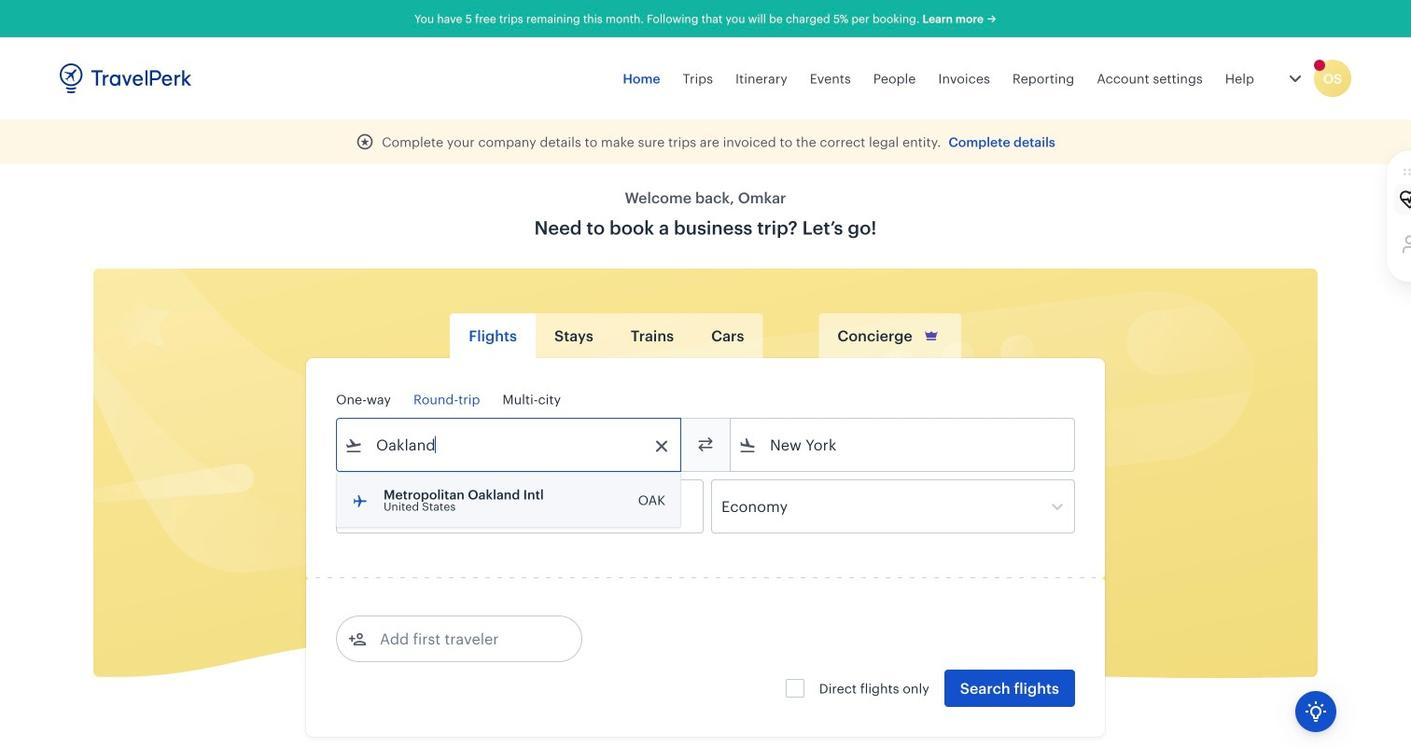 Task type: describe. For each thing, give the bounding box(es) containing it.
Depart text field
[[363, 481, 460, 533]]



Task type: locate. For each thing, give the bounding box(es) containing it.
To search field
[[757, 430, 1050, 460]]

Add first traveler search field
[[367, 625, 561, 654]]

From search field
[[363, 430, 656, 460]]

Return text field
[[474, 481, 571, 533]]



Task type: vqa. For each thing, say whether or not it's contained in the screenshot.
From Search Box
yes



